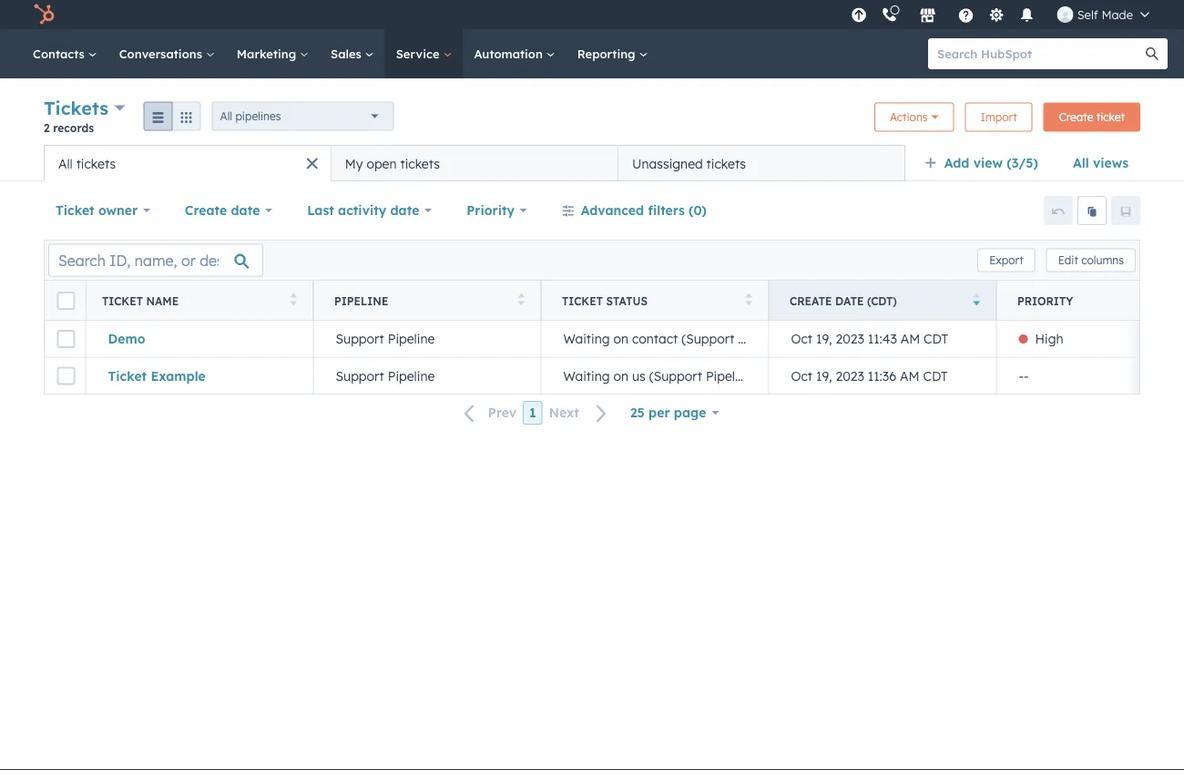 Task type: describe. For each thing, give the bounding box(es) containing it.
search button
[[1137, 38, 1168, 69]]

press to sort. image for pipeline
[[518, 293, 525, 306]]

ticket for ticket owner
[[56, 202, 94, 218]]

all for all pipelines
[[220, 109, 232, 123]]

on for us
[[614, 368, 629, 384]]

unassigned tickets
[[633, 155, 746, 171]]

tickets for all tickets
[[76, 155, 116, 171]]

(0)
[[689, 202, 707, 218]]

waiting on us (support pipeline) button
[[541, 357, 769, 394]]

export button
[[978, 248, 1036, 272]]

priority button
[[455, 192, 539, 229]]

marketplaces button
[[909, 0, 948, 29]]

-- button
[[997, 357, 1185, 394]]

tickets
[[44, 97, 109, 119]]

calling icon image
[[882, 7, 898, 23]]

all for all views
[[1074, 155, 1090, 171]]

sales
[[331, 46, 365, 61]]

waiting for waiting on us (support pipeline)
[[564, 368, 610, 384]]

1
[[530, 405, 537, 421]]

1 - from the left
[[1019, 368, 1024, 384]]

all views
[[1074, 155, 1129, 171]]

notifications button
[[1012, 0, 1043, 29]]

reporting link
[[567, 29, 659, 78]]

edit columns button
[[1047, 248, 1136, 272]]

group inside 'tickets' banner
[[144, 102, 201, 131]]

create date (cdt)
[[790, 294, 898, 308]]

support pipeline for waiting on us (support pipeline)
[[336, 368, 435, 384]]

all for all tickets
[[58, 155, 73, 171]]

us
[[632, 368, 646, 384]]

--
[[1019, 368, 1029, 384]]

1 oct from the top
[[792, 331, 813, 347]]

tickets button
[[44, 95, 125, 121]]

create ticket
[[1060, 110, 1126, 124]]

(support for us
[[650, 368, 703, 384]]

all pipelines
[[220, 109, 281, 123]]

ticket status
[[562, 294, 648, 308]]

prev button
[[454, 401, 523, 425]]

service link
[[385, 29, 463, 78]]

25 per page button
[[619, 395, 731, 431]]

contact
[[632, 331, 678, 347]]

hubspot link
[[22, 4, 68, 26]]

11:36
[[868, 368, 897, 384]]

search image
[[1147, 47, 1159, 60]]

next button
[[543, 401, 619, 425]]

demo link
[[108, 331, 291, 347]]

upgrade image
[[851, 8, 868, 24]]

ticket owner
[[56, 202, 138, 218]]

advanced
[[581, 202, 644, 218]]

import
[[981, 110, 1018, 124]]

automation link
[[463, 29, 567, 78]]

advanced filters (0)
[[581, 202, 707, 218]]

marketing link
[[226, 29, 320, 78]]

marketing
[[237, 46, 300, 61]]

open
[[367, 155, 397, 171]]

waiting on us (support pipeline)
[[564, 368, 758, 384]]

settings image
[[989, 8, 1005, 24]]

create for create date (cdt)
[[790, 294, 833, 308]]

filters
[[648, 202, 685, 218]]

pipelines
[[235, 109, 281, 123]]

import button
[[966, 103, 1033, 132]]

19, inside button
[[817, 368, 833, 384]]

add view (3/5) button
[[913, 145, 1062, 181]]

help image
[[959, 8, 975, 25]]

all views link
[[1062, 145, 1141, 181]]

oct 19, 2023 11:36 am cdt button
[[769, 357, 997, 394]]

reporting
[[578, 46, 639, 61]]

create ticket button
[[1044, 103, 1141, 132]]

waiting on contact (support pipeline) oct 19, 2023 11:43 am cdt
[[564, 331, 949, 347]]

all tickets button
[[44, 145, 331, 181]]

pipeline for waiting on contact (support pipeline)
[[388, 331, 435, 347]]

conversations link
[[108, 29, 226, 78]]

contacts
[[33, 46, 88, 61]]

oct 19, 2023 11:36 am cdt
[[792, 368, 948, 384]]

(cdt)
[[868, 294, 898, 308]]

0 vertical spatial cdt
[[924, 331, 949, 347]]

settings link
[[986, 5, 1009, 24]]

self
[[1078, 7, 1099, 22]]

press to sort. image for ticket status
[[746, 293, 753, 306]]

high
[[1036, 331, 1064, 347]]

descending sort. press to sort ascending. image
[[974, 293, 981, 306]]

my open tickets button
[[331, 145, 618, 181]]

made
[[1102, 7, 1134, 22]]

view
[[974, 155, 1003, 171]]

press to sort. image
[[290, 293, 297, 306]]

calling icon button
[[875, 3, 906, 27]]

create date button
[[173, 192, 284, 229]]

2 - from the left
[[1024, 368, 1029, 384]]

unassigned tickets button
[[618, 145, 906, 181]]

edit columns
[[1059, 253, 1125, 267]]

self made button
[[1047, 0, 1161, 29]]

last activity date button
[[295, 192, 444, 229]]

create for create date
[[185, 202, 227, 218]]

sales link
[[320, 29, 385, 78]]

2 records
[[44, 121, 94, 134]]

name
[[146, 294, 179, 308]]



Task type: locate. For each thing, give the bounding box(es) containing it.
0 vertical spatial 2023
[[836, 331, 865, 347]]

press to sort. image
[[518, 293, 525, 306], [746, 293, 753, 306]]

priority inside popup button
[[467, 202, 515, 218]]

cdt right "11:36"
[[924, 368, 948, 384]]

0 horizontal spatial date
[[231, 202, 260, 218]]

ticket example link
[[108, 368, 291, 384]]

1 support pipeline from the top
[[336, 331, 435, 347]]

2 waiting from the top
[[564, 368, 610, 384]]

2 support pipeline button from the top
[[314, 357, 541, 394]]

2 horizontal spatial press to sort. element
[[746, 293, 753, 309]]

19, left "11:36"
[[817, 368, 833, 384]]

am right 11:43
[[901, 331, 921, 347]]

1 vertical spatial waiting
[[564, 368, 610, 384]]

2 horizontal spatial all
[[1074, 155, 1090, 171]]

ticket owner button
[[44, 192, 162, 229]]

actions button
[[875, 103, 955, 132]]

cdt right 11:43
[[924, 331, 949, 347]]

2 horizontal spatial date
[[836, 294, 864, 308]]

on left the us
[[614, 368, 629, 384]]

all down 2 records
[[58, 155, 73, 171]]

contacts link
[[22, 29, 108, 78]]

2 horizontal spatial create
[[1060, 110, 1094, 124]]

oct inside button
[[792, 368, 813, 384]]

1 19, from the top
[[817, 331, 833, 347]]

create inside popup button
[[185, 202, 227, 218]]

am inside the oct 19, 2023 11:36 am cdt button
[[901, 368, 920, 384]]

2 2023 from the top
[[836, 368, 865, 384]]

2023 left 11:43
[[836, 331, 865, 347]]

1 2023 from the top
[[836, 331, 865, 347]]

support for ticket example
[[336, 368, 384, 384]]

3 tickets from the left
[[707, 155, 746, 171]]

ticket
[[56, 202, 94, 218], [102, 294, 143, 308], [562, 294, 603, 308], [108, 368, 147, 384]]

support pipeline
[[336, 331, 435, 347], [336, 368, 435, 384]]

1 button
[[523, 401, 543, 425]]

1 vertical spatial cdt
[[924, 368, 948, 384]]

add
[[945, 155, 970, 171]]

1 vertical spatial on
[[614, 368, 629, 384]]

0 vertical spatial pipeline
[[334, 294, 389, 308]]

1 horizontal spatial create
[[790, 294, 833, 308]]

waiting inside button
[[564, 368, 610, 384]]

0 vertical spatial (support
[[682, 331, 735, 347]]

press to sort. element
[[290, 293, 297, 309], [518, 293, 525, 309], [746, 293, 753, 309]]

2 vertical spatial create
[[790, 294, 833, 308]]

self made
[[1078, 7, 1134, 22]]

pipeline)
[[739, 331, 790, 347], [706, 368, 758, 384]]

on
[[614, 331, 629, 347], [614, 368, 629, 384]]

support pipeline button
[[314, 321, 541, 357], [314, 357, 541, 394]]

1 vertical spatial support
[[336, 368, 384, 384]]

0 vertical spatial support pipeline
[[336, 331, 435, 347]]

activity
[[338, 202, 387, 218]]

oct
[[792, 331, 813, 347], [792, 368, 813, 384]]

ticket name
[[102, 294, 179, 308]]

priority down my open tickets button
[[467, 202, 515, 218]]

0 horizontal spatial priority
[[467, 202, 515, 218]]

1 vertical spatial priority
[[1018, 294, 1074, 308]]

all tickets
[[58, 155, 116, 171]]

press to sort. element for ticket status
[[746, 293, 753, 309]]

status
[[606, 294, 648, 308]]

press to sort. element for pipeline
[[518, 293, 525, 309]]

3 press to sort. element from the left
[[746, 293, 753, 309]]

ticket for ticket example
[[108, 368, 147, 384]]

1 vertical spatial pipeline)
[[706, 368, 758, 384]]

(support inside button
[[650, 368, 703, 384]]

records
[[53, 121, 94, 134]]

date for create date
[[231, 202, 260, 218]]

0 horizontal spatial all
[[58, 155, 73, 171]]

Search ID, name, or description search field
[[48, 244, 263, 277]]

1 horizontal spatial priority
[[1018, 294, 1074, 308]]

ticket for ticket name
[[102, 294, 143, 308]]

support
[[336, 331, 384, 347], [336, 368, 384, 384]]

all left views
[[1074, 155, 1090, 171]]

pipeline for waiting on us (support pipeline)
[[388, 368, 435, 384]]

2 on from the top
[[614, 368, 629, 384]]

25 per page
[[631, 405, 707, 421]]

last
[[307, 202, 334, 218]]

2023 inside the oct 19, 2023 11:36 am cdt button
[[836, 368, 865, 384]]

2 press to sort. element from the left
[[518, 293, 525, 309]]

date for create date (cdt)
[[836, 294, 864, 308]]

1 vertical spatial am
[[901, 368, 920, 384]]

press to sort. image up waiting on contact (support pipeline) oct 19, 2023 11:43 am cdt
[[746, 293, 753, 306]]

0 horizontal spatial tickets
[[76, 155, 116, 171]]

2
[[44, 121, 50, 134]]

all left pipelines
[[220, 109, 232, 123]]

upgrade link
[[848, 5, 871, 24]]

2 horizontal spatial tickets
[[707, 155, 746, 171]]

1 vertical spatial pipeline
[[388, 331, 435, 347]]

on inside button
[[614, 368, 629, 384]]

1 vertical spatial 19,
[[817, 368, 833, 384]]

(support
[[682, 331, 735, 347], [650, 368, 703, 384]]

example
[[151, 368, 206, 384]]

1 press to sort. image from the left
[[518, 293, 525, 306]]

ticket for ticket status
[[562, 294, 603, 308]]

1 support from the top
[[336, 331, 384, 347]]

self made menu
[[846, 0, 1163, 29]]

2023 left "11:36"
[[836, 368, 865, 384]]

oct 19, 2023 11:43 am cdt button
[[769, 321, 997, 357]]

tickets banner
[[44, 95, 1141, 145]]

descending sort. press to sort ascending. element
[[974, 293, 981, 309]]

19, down the create date (cdt)
[[817, 331, 833, 347]]

export
[[990, 253, 1024, 267]]

0 horizontal spatial press to sort. image
[[518, 293, 525, 306]]

pagination navigation
[[454, 401, 619, 425]]

1 horizontal spatial press to sort. element
[[518, 293, 525, 309]]

1 horizontal spatial all
[[220, 109, 232, 123]]

date left (cdt)
[[836, 294, 864, 308]]

1 horizontal spatial date
[[391, 202, 420, 218]]

help button
[[951, 0, 982, 29]]

priority
[[467, 202, 515, 218], [1018, 294, 1074, 308]]

my
[[345, 155, 363, 171]]

0 vertical spatial on
[[614, 331, 629, 347]]

0 vertical spatial waiting
[[564, 331, 610, 347]]

1 horizontal spatial tickets
[[400, 155, 440, 171]]

tickets right open
[[400, 155, 440, 171]]

support for demo
[[336, 331, 384, 347]]

2 support pipeline from the top
[[336, 368, 435, 384]]

create for create ticket
[[1060, 110, 1094, 124]]

2 oct from the top
[[792, 368, 813, 384]]

date right activity
[[391, 202, 420, 218]]

tickets down 'records' on the left
[[76, 155, 116, 171]]

my open tickets
[[345, 155, 440, 171]]

next
[[549, 405, 580, 421]]

create up waiting on contact (support pipeline) oct 19, 2023 11:43 am cdt
[[790, 294, 833, 308]]

0 vertical spatial support
[[336, 331, 384, 347]]

ticket down demo on the top of the page
[[108, 368, 147, 384]]

conversations
[[119, 46, 206, 61]]

(support for contact
[[682, 331, 735, 347]]

ruby anderson image
[[1058, 6, 1074, 23]]

all inside popup button
[[220, 109, 232, 123]]

waiting on contact (support pipeline) button
[[541, 321, 790, 357]]

on left "contact"
[[614, 331, 629, 347]]

hubspot image
[[33, 4, 55, 26]]

create left ticket
[[1060, 110, 1094, 124]]

-
[[1019, 368, 1024, 384], [1024, 368, 1029, 384]]

0 vertical spatial am
[[901, 331, 921, 347]]

1 on from the top
[[614, 331, 629, 347]]

1 press to sort. element from the left
[[290, 293, 297, 309]]

date down all tickets button
[[231, 202, 260, 218]]

all inside button
[[58, 155, 73, 171]]

cdt
[[924, 331, 949, 347], [924, 368, 948, 384]]

(support right the us
[[650, 368, 703, 384]]

support pipeline button for waiting on contact (support pipeline)
[[314, 321, 541, 357]]

1 support pipeline button from the top
[[314, 321, 541, 357]]

create
[[1060, 110, 1094, 124], [185, 202, 227, 218], [790, 294, 833, 308]]

prev
[[488, 405, 517, 421]]

all pipelines button
[[212, 102, 394, 131]]

support pipeline button for waiting on us (support pipeline)
[[314, 357, 541, 394]]

2 press to sort. image from the left
[[746, 293, 753, 306]]

ticket left owner
[[56, 202, 94, 218]]

0 vertical spatial oct
[[792, 331, 813, 347]]

press to sort. image left ticket status
[[518, 293, 525, 306]]

create inside button
[[1060, 110, 1094, 124]]

tickets inside button
[[400, 155, 440, 171]]

11:43
[[868, 331, 898, 347]]

group
[[144, 102, 201, 131]]

priority up high
[[1018, 294, 1074, 308]]

waiting up next button
[[564, 368, 610, 384]]

pipeline) for contact
[[739, 331, 790, 347]]

tickets for unassigned tickets
[[707, 155, 746, 171]]

tickets up (0)
[[707, 155, 746, 171]]

ticket up demo on the top of the page
[[102, 294, 143, 308]]

0 vertical spatial create
[[1060, 110, 1094, 124]]

date
[[231, 202, 260, 218], [391, 202, 420, 218], [836, 294, 864, 308]]

(3/5)
[[1007, 155, 1039, 171]]

ticket inside popup button
[[56, 202, 94, 218]]

marketplaces image
[[920, 8, 937, 25]]

actions
[[890, 110, 928, 124]]

1 horizontal spatial press to sort. image
[[746, 293, 753, 306]]

ticket left status
[[562, 294, 603, 308]]

0 horizontal spatial press to sort. element
[[290, 293, 297, 309]]

pipeline) for us
[[706, 368, 758, 384]]

demo
[[108, 331, 145, 347]]

1 am from the top
[[901, 331, 921, 347]]

owner
[[98, 202, 138, 218]]

19,
[[817, 331, 833, 347], [817, 368, 833, 384]]

1 vertical spatial oct
[[792, 368, 813, 384]]

ticket
[[1097, 110, 1126, 124]]

oct down the create date (cdt)
[[792, 331, 813, 347]]

1 tickets from the left
[[76, 155, 116, 171]]

2 19, from the top
[[817, 368, 833, 384]]

cdt inside button
[[924, 368, 948, 384]]

service
[[396, 46, 443, 61]]

create date
[[185, 202, 260, 218]]

0 vertical spatial pipeline)
[[739, 331, 790, 347]]

waiting down ticket status
[[564, 331, 610, 347]]

create down all tickets button
[[185, 202, 227, 218]]

Search HubSpot search field
[[929, 38, 1152, 69]]

2023
[[836, 331, 865, 347], [836, 368, 865, 384]]

1 waiting from the top
[[564, 331, 610, 347]]

2 vertical spatial pipeline
[[388, 368, 435, 384]]

page
[[674, 405, 707, 421]]

support pipeline for waiting on contact (support pipeline)
[[336, 331, 435, 347]]

2 support from the top
[[336, 368, 384, 384]]

2 tickets from the left
[[400, 155, 440, 171]]

(support right "contact"
[[682, 331, 735, 347]]

add view (3/5)
[[945, 155, 1039, 171]]

oct down waiting on contact (support pipeline) oct 19, 2023 11:43 am cdt
[[792, 368, 813, 384]]

on for contact
[[614, 331, 629, 347]]

1 vertical spatial (support
[[650, 368, 703, 384]]

unassigned
[[633, 155, 703, 171]]

0 horizontal spatial create
[[185, 202, 227, 218]]

0 vertical spatial 19,
[[817, 331, 833, 347]]

waiting for waiting on contact (support pipeline) oct 19, 2023 11:43 am cdt
[[564, 331, 610, 347]]

high button
[[997, 321, 1185, 357]]

2 am from the top
[[901, 368, 920, 384]]

views
[[1094, 155, 1129, 171]]

am
[[901, 331, 921, 347], [901, 368, 920, 384]]

1 vertical spatial create
[[185, 202, 227, 218]]

1 vertical spatial 2023
[[836, 368, 865, 384]]

last activity date
[[307, 202, 420, 218]]

pipeline) inside button
[[706, 368, 758, 384]]

25
[[631, 405, 645, 421]]

0 vertical spatial priority
[[467, 202, 515, 218]]

1 vertical spatial support pipeline
[[336, 368, 435, 384]]

per
[[649, 405, 670, 421]]

am right "11:36"
[[901, 368, 920, 384]]

notifications image
[[1020, 8, 1036, 25]]



Task type: vqa. For each thing, say whether or not it's contained in the screenshot.
first Support Pipeline Button from the top of the page
yes



